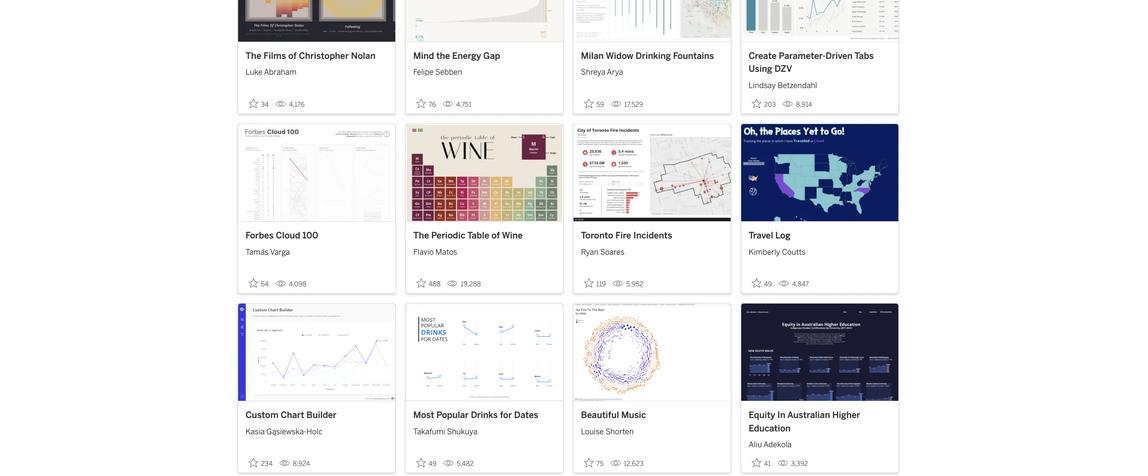 Task type: locate. For each thing, give the bounding box(es) containing it.
add favorite button down lindsay
[[749, 96, 779, 112]]

tamás varga
[[246, 248, 290, 257]]

203
[[764, 101, 776, 109]]

0 horizontal spatial of
[[288, 51, 297, 61]]

in
[[778, 410, 786, 421]]

1 horizontal spatial add favorite button
[[749, 276, 775, 291]]

louise shorten
[[581, 427, 634, 437]]

workbook thumbnail image for log
[[741, 124, 898, 221]]

beautiful music link
[[581, 410, 723, 423]]

kimberly coutts
[[749, 248, 806, 257]]

fire
[[616, 231, 631, 241]]

shreya arya link
[[581, 63, 723, 78]]

ryan
[[581, 248, 599, 257]]

1 vertical spatial the
[[413, 231, 429, 241]]

1 horizontal spatial the
[[413, 231, 429, 241]]

australian
[[788, 410, 830, 421]]

the periodic table of wine
[[413, 231, 523, 241]]

workbook thumbnail image for parameter-
[[741, 0, 898, 42]]

nolan
[[351, 51, 376, 61]]

the for the films of christopher nolan
[[246, 51, 261, 61]]

1 vertical spatial add favorite button
[[413, 456, 440, 471]]

ryan soares
[[581, 248, 625, 257]]

forbes cloud 100 link
[[246, 230, 388, 243]]

add favorite button down shreya
[[581, 96, 607, 112]]

log
[[776, 231, 791, 241]]

mind the energy gap
[[413, 51, 500, 61]]

varga
[[270, 248, 290, 257]]

4,751
[[456, 101, 472, 109]]

music
[[621, 410, 646, 421]]

toronto fire incidents link
[[581, 230, 723, 243]]

0 horizontal spatial the
[[246, 51, 261, 61]]

milan widow drinking fountains
[[581, 51, 714, 61]]

flavio matos link
[[413, 243, 555, 258]]

workbook thumbnail image for chart
[[238, 304, 395, 401]]

of
[[288, 51, 297, 61], [492, 231, 500, 241]]

75
[[596, 460, 604, 468]]

0 horizontal spatial add favorite button
[[413, 456, 440, 471]]

49 left 5,482 views element
[[429, 460, 437, 468]]

lindsay
[[749, 81, 776, 90]]

milan
[[581, 51, 604, 61]]

488
[[429, 280, 441, 289]]

felipe sebben link
[[413, 63, 555, 78]]

toronto fire incidents
[[581, 231, 672, 241]]

add favorite button containing 203
[[749, 96, 779, 112]]

Add Favorite button
[[581, 276, 609, 291]]

equity
[[749, 410, 775, 421]]

betzendahl
[[778, 81, 817, 90]]

the up 'flavio'
[[413, 231, 429, 241]]

Add Favorite button
[[413, 96, 439, 112], [581, 96, 607, 112], [749, 96, 779, 112], [246, 276, 272, 291]]

workbook thumbnail image
[[238, 0, 395, 42], [406, 0, 563, 42], [573, 0, 731, 42], [741, 0, 898, 42], [238, 124, 395, 221], [406, 124, 563, 221], [573, 124, 731, 221], [741, 124, 898, 221], [238, 304, 395, 401], [406, 304, 563, 401], [573, 304, 731, 401], [741, 304, 898, 401]]

shreya arya
[[581, 68, 623, 77]]

table
[[467, 231, 489, 241]]

add favorite button down takafumi
[[413, 456, 440, 471]]

Add Favorite button
[[246, 456, 276, 471]]

christopher
[[299, 51, 349, 61]]

the periodic table of wine link
[[413, 230, 555, 243]]

kimberly
[[749, 248, 780, 257]]

add favorite button down felipe
[[413, 96, 439, 112]]

luke abraham link
[[246, 63, 388, 78]]

films
[[264, 51, 286, 61]]

5,952 views element
[[609, 277, 647, 292]]

add favorite button containing 54
[[246, 276, 272, 291]]

19,288
[[461, 280, 481, 289]]

gap
[[484, 51, 500, 61]]

54
[[261, 280, 269, 289]]

workbook thumbnail image for in
[[741, 304, 898, 401]]

add favorite button containing 76
[[413, 96, 439, 112]]

parameter-
[[779, 51, 826, 61]]

louise shorten link
[[581, 423, 723, 438]]

flavio
[[413, 248, 434, 257]]

add favorite button for milan widow drinking fountains
[[581, 96, 607, 112]]

beautiful music
[[581, 410, 646, 421]]

add favorite button for most
[[413, 456, 440, 471]]

aliu adekola link
[[749, 436, 891, 451]]

3,392 views element
[[774, 456, 812, 472]]

12,623 views element
[[607, 456, 648, 472]]

the films of christopher nolan
[[246, 51, 376, 61]]

4,098 views element
[[272, 277, 310, 292]]

1 horizontal spatial of
[[492, 231, 500, 241]]

tamás varga link
[[246, 243, 388, 258]]

most
[[413, 410, 434, 421]]

Add Favorite button
[[749, 276, 775, 291], [413, 456, 440, 471]]

add favorite button for mind the energy gap
[[413, 96, 439, 112]]

0 vertical spatial of
[[288, 51, 297, 61]]

49 for travel
[[764, 280, 772, 289]]

custom chart builder
[[246, 410, 337, 421]]

119
[[596, 280, 606, 289]]

add favorite button containing 59
[[581, 96, 607, 112]]

tamás
[[246, 248, 269, 257]]

0 horizontal spatial 49
[[429, 460, 437, 468]]

1 vertical spatial 49
[[429, 460, 437, 468]]

1 horizontal spatial 49
[[764, 280, 772, 289]]

aliu
[[749, 441, 762, 450]]

tabs
[[855, 51, 874, 61]]

add favorite button down the kimberly
[[749, 276, 775, 291]]

louise
[[581, 427, 604, 437]]

0 vertical spatial the
[[246, 51, 261, 61]]

0 vertical spatial 49
[[764, 280, 772, 289]]

add favorite button for travel
[[749, 276, 775, 291]]

49 left 4,847 views element
[[764, 280, 772, 289]]

17,529
[[624, 101, 643, 109]]

drinks
[[471, 410, 498, 421]]

create parameter-driven tabs using dzv link
[[749, 50, 891, 76]]

aliu adekola
[[749, 441, 792, 450]]

4,176 views element
[[272, 97, 309, 112]]

Add Favorite button
[[581, 456, 607, 471]]

equity in australian higher education
[[749, 410, 860, 434]]

of right films
[[288, 51, 297, 61]]

gąsiewska-
[[267, 427, 307, 437]]

41
[[764, 460, 771, 468]]

the
[[436, 51, 450, 61]]

49 for most
[[429, 460, 437, 468]]

kimberly coutts link
[[749, 243, 891, 258]]

add favorite button down tamás
[[246, 276, 272, 291]]

the films of christopher nolan link
[[246, 50, 388, 63]]

1 vertical spatial of
[[492, 231, 500, 241]]

of left wine
[[492, 231, 500, 241]]

0 vertical spatial add favorite button
[[749, 276, 775, 291]]

8,924
[[293, 460, 310, 468]]

4,098
[[289, 280, 307, 289]]

the up the luke
[[246, 51, 261, 61]]

dzv
[[775, 64, 792, 74]]



Task type: vqa. For each thing, say whether or not it's contained in the screenshot.
3rd Add Favorite button from right
no



Task type: describe. For each thing, give the bounding box(es) containing it.
kasia gąsiewska-holc link
[[246, 423, 388, 438]]

workbook thumbnail image for fire
[[573, 124, 731, 221]]

abraham
[[264, 68, 296, 77]]

travel log link
[[749, 230, 891, 243]]

4,847
[[792, 280, 809, 289]]

equity in australian higher education link
[[749, 410, 891, 436]]

12,623
[[624, 460, 644, 468]]

234
[[261, 460, 273, 468]]

Add Favorite button
[[749, 456, 774, 471]]

Add Favorite button
[[246, 96, 272, 112]]

workbook thumbnail image for periodic
[[406, 124, 563, 221]]

periodic
[[431, 231, 465, 241]]

drinking
[[636, 51, 671, 61]]

4,176
[[289, 101, 305, 109]]

takafumi shukuya
[[413, 427, 478, 437]]

energy
[[452, 51, 481, 61]]

lindsay betzendahl
[[749, 81, 817, 90]]

holc
[[307, 427, 323, 437]]

popular
[[437, 410, 469, 421]]

19,288 views element
[[444, 277, 485, 292]]

8,914 views element
[[779, 97, 816, 112]]

milan widow drinking fountains link
[[581, 50, 723, 63]]

arya
[[607, 68, 623, 77]]

custom chart builder link
[[246, 410, 388, 423]]

3,392
[[791, 460, 808, 468]]

workbook thumbnail image for films
[[238, 0, 395, 42]]

100
[[303, 231, 318, 241]]

add favorite button for forbes cloud 100
[[246, 276, 272, 291]]

education
[[749, 424, 791, 434]]

forbes
[[246, 231, 274, 241]]

travel log
[[749, 231, 791, 241]]

builder
[[307, 410, 337, 421]]

wine
[[502, 231, 523, 241]]

workbook thumbnail image for music
[[573, 304, 731, 401]]

beautiful
[[581, 410, 619, 421]]

59
[[596, 101, 604, 109]]

workbook thumbnail image for widow
[[573, 0, 731, 42]]

soares
[[600, 248, 625, 257]]

luke
[[246, 68, 263, 77]]

most popular drinks for dates
[[413, 410, 538, 421]]

takafumi shukuya link
[[413, 423, 555, 438]]

4,847 views element
[[775, 277, 813, 292]]

adekola
[[764, 441, 792, 450]]

sebben
[[435, 68, 462, 77]]

add favorite button for create parameter-driven tabs using dzv
[[749, 96, 779, 112]]

chart
[[281, 410, 304, 421]]

shreya
[[581, 68, 606, 77]]

takafumi
[[413, 427, 445, 437]]

workbook thumbnail image for the
[[406, 0, 563, 42]]

widow
[[606, 51, 634, 61]]

the for the periodic table of wine
[[413, 231, 429, 241]]

lindsay betzendahl link
[[749, 76, 891, 91]]

workbook thumbnail image for popular
[[406, 304, 563, 401]]

5,952
[[626, 280, 643, 289]]

felipe
[[413, 68, 434, 77]]

shorten
[[606, 427, 634, 437]]

create
[[749, 51, 777, 61]]

76
[[429, 101, 436, 109]]

travel
[[749, 231, 773, 241]]

using
[[749, 64, 773, 74]]

toronto
[[581, 231, 613, 241]]

5,482 views element
[[440, 456, 478, 472]]

8,914
[[796, 101, 812, 109]]

for
[[500, 410, 512, 421]]

fountains
[[673, 51, 714, 61]]

flavio matos
[[413, 248, 457, 257]]

4,751 views element
[[439, 97, 476, 112]]

ryan soares link
[[581, 243, 723, 258]]

coutts
[[782, 248, 806, 257]]

workbook thumbnail image for cloud
[[238, 124, 395, 221]]

mind the energy gap link
[[413, 50, 555, 63]]

5,482
[[457, 460, 474, 468]]

mind
[[413, 51, 434, 61]]

incidents
[[634, 231, 672, 241]]

8,924 views element
[[276, 456, 314, 472]]

matos
[[436, 248, 457, 257]]

driven
[[826, 51, 853, 61]]

Add Favorite button
[[413, 276, 444, 291]]

forbes cloud 100
[[246, 231, 318, 241]]

34
[[261, 101, 269, 109]]

17,529 views element
[[607, 97, 647, 112]]



